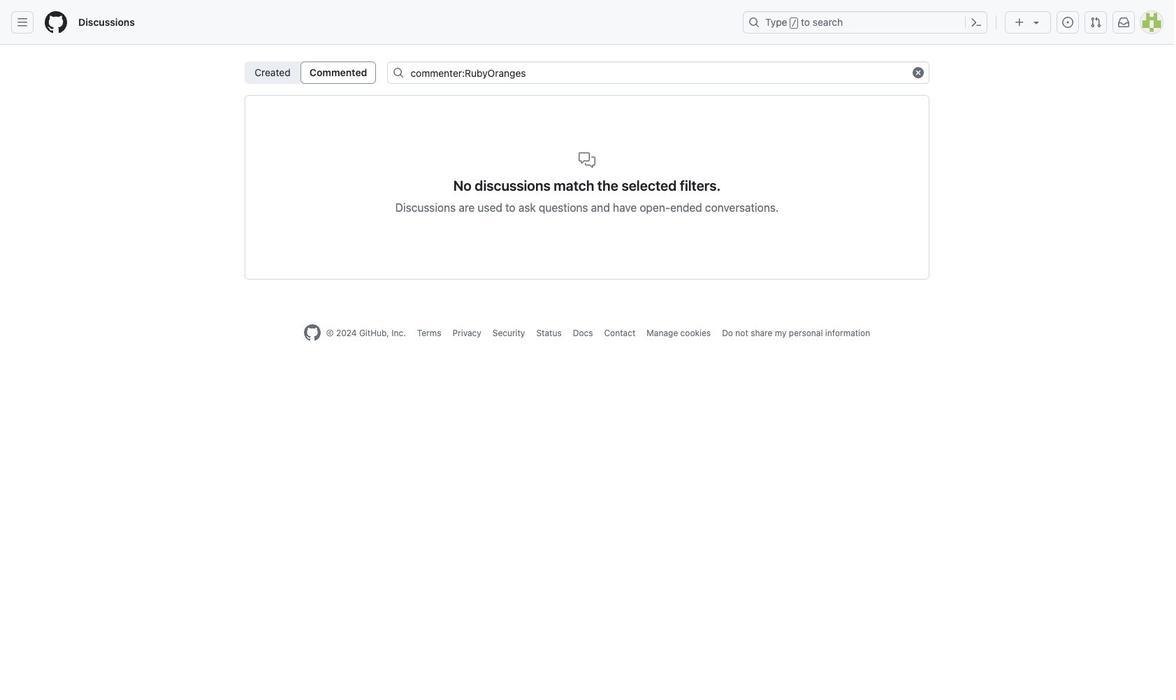 Task type: vqa. For each thing, say whether or not it's contained in the screenshot.
Clear icon
yes



Task type: locate. For each thing, give the bounding box(es) containing it.
issue opened image
[[1063, 17, 1074, 28]]

triangle down image
[[1031, 17, 1042, 28]]

plus image
[[1015, 17, 1026, 28]]

homepage image
[[45, 11, 67, 34]]

homepage image
[[304, 324, 321, 341]]

list
[[245, 62, 376, 84]]

clear image
[[913, 67, 924, 78]]

notifications image
[[1119, 17, 1130, 28]]

command palette image
[[971, 17, 982, 28]]

comment discussion image
[[579, 152, 596, 169]]



Task type: describe. For each thing, give the bounding box(es) containing it.
Search all discussions text field
[[388, 62, 930, 84]]

search image
[[393, 67, 404, 78]]

Discussions search field
[[388, 62, 930, 84]]

git pull request image
[[1091, 17, 1102, 28]]



